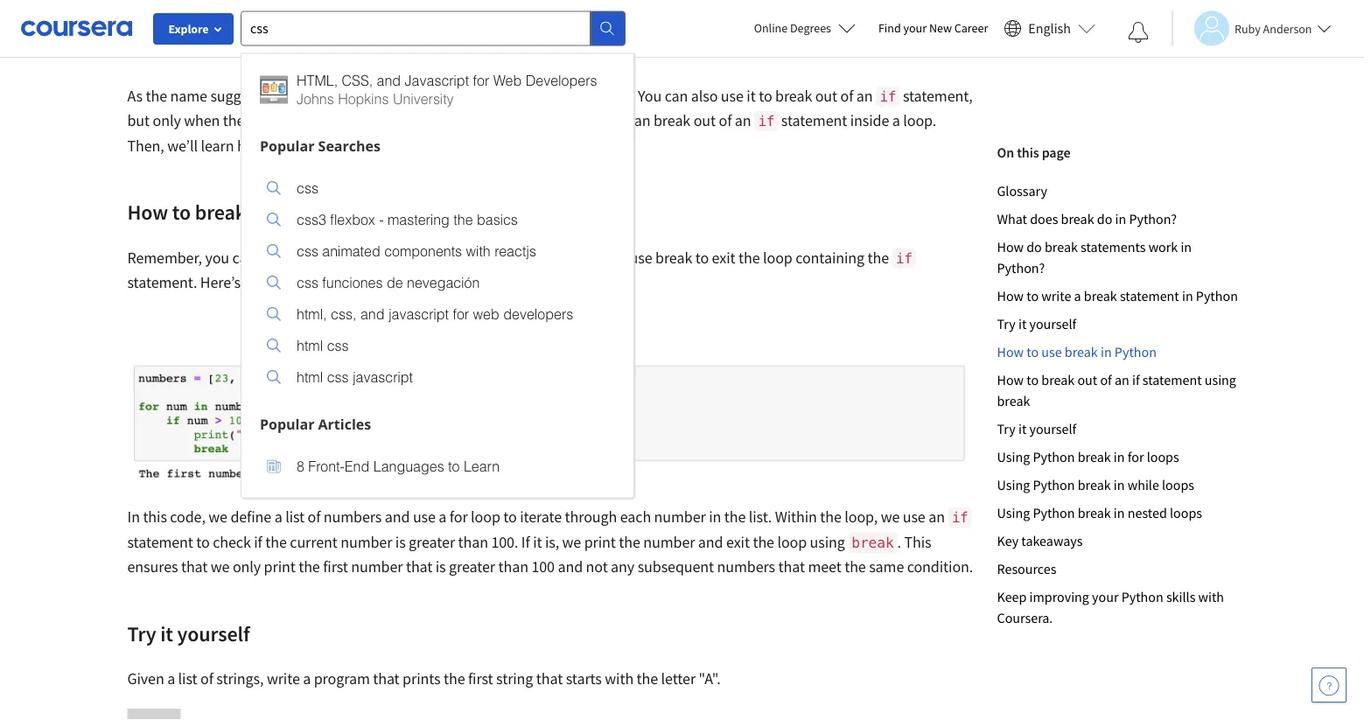 Task type: vqa. For each thing, say whether or not it's contained in the screenshot.
rightmost 7
no



Task type: locate. For each thing, give the bounding box(es) containing it.
explore
[[168, 21, 209, 37]]

and down 8 front-end languages to learn
[[385, 507, 410, 527]]

1 vertical spatial loops
[[1162, 476, 1195, 494]]

break inside 'statement inside a loop. then, we'll learn how to use break in for loops, while loops, and nested loops.'
[[311, 136, 347, 155]]

for for html, css, and javascript for web developers johns hopkins university
[[473, 72, 489, 88]]

2 vertical spatial using
[[997, 504, 1030, 522]]

how to use break in python link up how to break out of an if statement using break link
[[997, 343, 1157, 361]]

yourself up strings,
[[177, 620, 250, 647]]

2 vertical spatial loops
[[1170, 504, 1203, 522]]

if inside statement is inside a loop. first, let's examine how you can break out of an if
[[758, 113, 775, 129]]

suggestion image image left css3
[[267, 213, 281, 227]]

1 vertical spatial list
[[178, 669, 197, 689]]

1 horizontal spatial your
[[1092, 588, 1119, 606]]

only inside . this ensures that we only print the first number that is greater than 100 and not any subsequent numbers that meet the same condition.
[[233, 557, 261, 577]]

0 vertical spatial html
[[297, 337, 323, 354]]

while down "first,"
[[430, 136, 465, 155]]

0 vertical spatial try it yourself link
[[997, 315, 1077, 333]]

css up html, at the top
[[297, 274, 318, 291]]

1 vertical spatial print
[[264, 557, 296, 577]]

and down statement is inside a loop. first, let's examine how you can break out of an if
[[511, 136, 536, 155]]

1 horizontal spatial while
[[1128, 476, 1160, 494]]

find
[[879, 20, 901, 36]]

the inside 'list box'
[[454, 211, 473, 228]]

python
[[337, 31, 412, 62], [273, 86, 320, 105], [492, 248, 538, 267], [1196, 287, 1238, 305], [1115, 343, 1157, 361], [1033, 448, 1075, 466], [1033, 476, 1075, 494], [1033, 504, 1075, 522], [1122, 588, 1164, 606]]

print inside 'in this code, we define a list of numbers and use a for loop to iterate through each number in the list. within the loop, we use an if statement to check if the current number is greater than 100. if it is, we print the number and exit the loop using break'
[[584, 532, 616, 552]]

suggestion image image left 8
[[267, 459, 281, 474]]

skills
[[1167, 588, 1196, 606]]

how to break out of an if statement using break up using python break in for loops link
[[997, 371, 1237, 410]]

0 vertical spatial this
[[1017, 144, 1039, 161]]

and up hopkins
[[377, 72, 401, 88]]

0 horizontal spatial nested
[[539, 136, 583, 155]]

suggestion image image left johns
[[260, 76, 288, 104]]

loops, down let's
[[468, 136, 508, 155]]

1 horizontal spatial nested
[[1128, 504, 1167, 522]]

try it yourself up using python break in for loops in the right of the page
[[997, 420, 1077, 438]]

is inside . this ensures that we only print the first number that is greater than 100 and not any subsequent numbers that meet the same condition.
[[436, 557, 446, 577]]

this right on
[[1017, 144, 1039, 161]]

loops up the "using python break in nested loops"
[[1162, 476, 1195, 494]]

1 vertical spatial yourself
[[1030, 420, 1077, 438]]

suggests,
[[210, 86, 270, 105]]

out up using python break in for loops link
[[1078, 371, 1098, 389]]

0 vertical spatial with
[[466, 243, 491, 259]]

articles
[[318, 414, 371, 433]]

0 vertical spatial .
[[538, 248, 542, 267]]

how to break out of an if statement using break up 'animated'
[[127, 199, 549, 225]]

loop,
[[845, 507, 878, 527]]

greater left 100.
[[409, 532, 455, 552]]

statement is inside a loop. first, let's examine how you can break out of an if
[[271, 111, 775, 130]]

1 horizontal spatial this
[[1017, 144, 1039, 161]]

how
[[569, 111, 597, 130], [237, 136, 265, 155]]

do down does at the top right of page
[[1027, 238, 1042, 256]]

first down current at bottom left
[[323, 557, 348, 577]]

0 horizontal spatial first
[[323, 557, 348, 577]]

your
[[904, 20, 927, 36], [1092, 588, 1119, 606]]

1 horizontal spatial first
[[468, 669, 493, 689]]

flexbox
[[330, 211, 375, 228]]

html down html css
[[297, 369, 323, 385]]

greater down 100.
[[449, 557, 495, 577]]

print up the not
[[584, 532, 616, 552]]

css up css3
[[297, 180, 318, 196]]

. inside . this ensures that we only print the first number that is greater than 100 and not any subsequent numbers that meet the same condition.
[[898, 532, 901, 552]]

loops, down 'university'
[[387, 136, 427, 155]]

numbers
[[324, 507, 382, 527], [717, 557, 775, 577]]

here's
[[200, 273, 241, 292]]

how to use break in python link up suggests,
[[127, 31, 412, 62]]

loop down within
[[778, 532, 807, 552]]

1 horizontal spatial than
[[498, 557, 529, 577]]

your right improving
[[1092, 588, 1119, 606]]

how to use break in python up suggests,
[[127, 31, 412, 62]]

1 try it yourself link from the top
[[997, 315, 1077, 333]]

0 horizontal spatial you
[[205, 248, 229, 267]]

for down hopkins
[[366, 136, 384, 155]]

statement inside 'in this code, we define a list of numbers and use a for loop to iterate through each number in the list. within the loop, we use an if statement to check if the current number is greater than 100. if it is, we print the number and exit the loop using break'
[[127, 532, 193, 552]]

1 vertical spatial popular
[[260, 414, 315, 433]]

developers
[[503, 306, 573, 322]]

and left the not
[[558, 557, 583, 577]]

only
[[153, 111, 181, 130], [599, 248, 627, 267], [233, 557, 261, 577]]

0 vertical spatial loop
[[763, 248, 793, 267]]

2 popular from the top
[[260, 414, 315, 433]]

an inside how to break out of an if statement using break
[[1115, 371, 1130, 389]]

1 horizontal spatial print
[[584, 532, 616, 552]]

we
[[209, 507, 227, 527], [881, 507, 900, 527], [562, 532, 581, 552], [211, 557, 230, 577]]

statement.
[[127, 273, 197, 292]]

how to use break in python up how to break out of an if statement using break link
[[997, 343, 1157, 361]]

how inside 'statement inside a loop. then, we'll learn how to use break in for loops, while loops, and nested loops.'
[[237, 136, 265, 155]]

loop. inside 'statement inside a loop. then, we'll learn how to use break in for loops, while loops, and nested loops.'
[[903, 111, 937, 130]]

1 vertical spatial this
[[143, 507, 167, 527]]

and inside . this ensures that we only print the first number that is greater than 100 and not any subsequent numbers that meet the same condition.
[[558, 557, 583, 577]]

1 horizontal spatial how
[[569, 111, 597, 130]]

1 vertical spatial try it yourself link
[[997, 420, 1077, 438]]

list
[[285, 507, 305, 527], [178, 669, 197, 689]]

loops. down the statement, but only when the
[[586, 136, 626, 155]]

in inside 'in this code, we define a list of numbers and use a for loop to iterate through each number in the list. within the loop, we use an if statement to check if the current number is greater than 100. if it is, we print the number and exit the loop using break'
[[709, 507, 721, 527]]

using python break in nested loops link
[[997, 504, 1203, 522]]

loops,
[[387, 136, 427, 155], [468, 136, 508, 155]]

2 loop. from the left
[[903, 111, 937, 130]]

only inside remember, you can't use break to exit an if statement in python . you can only use break to exit the loop containing the if statement. here's an example:
[[599, 248, 627, 267]]

try
[[997, 315, 1016, 333], [997, 420, 1016, 438], [127, 620, 156, 647]]

johns
[[297, 91, 334, 107]]

while up using python break in nested loops link
[[1128, 476, 1160, 494]]

2 inside from the left
[[850, 111, 889, 130]]

1 vertical spatial loops.
[[586, 136, 626, 155]]

the up let's
[[489, 86, 511, 105]]

how to break out of an if statement using break link
[[997, 371, 1237, 410]]

None search field
[[241, 11, 635, 498]]

write down how do break statements work in python?
[[1042, 287, 1072, 305]]

suggestion image image up popular articles at left
[[267, 370, 281, 384]]

how right examine
[[569, 111, 597, 130]]

1 vertical spatial try
[[997, 420, 1016, 438]]

suggestion image image left html css
[[267, 339, 281, 353]]

2 vertical spatial loop
[[778, 532, 807, 552]]

do inside how do break statements work in python?
[[1027, 238, 1042, 256]]

you left also
[[638, 86, 662, 105]]

1 popular from the top
[[260, 136, 315, 155]]

0 vertical spatial try
[[997, 315, 1016, 333]]

2 vertical spatial try it yourself
[[127, 620, 250, 647]]

for left web
[[473, 72, 489, 88]]

learn
[[464, 458, 500, 474]]

try it yourself link up using python break in for loops in the right of the page
[[997, 420, 1077, 438]]

1 vertical spatial greater
[[449, 557, 495, 577]]

2 horizontal spatial with
[[1199, 588, 1225, 606]]

2 vertical spatial using
[[810, 532, 845, 552]]

list up current at bottom left
[[285, 507, 305, 527]]

2 html from the top
[[297, 369, 323, 385]]

100.
[[491, 532, 518, 552]]

suggestion image image for html css
[[267, 339, 281, 353]]

write
[[1042, 287, 1072, 305], [267, 669, 300, 689]]

list box containing css
[[242, 161, 634, 408]]

the down suggests,
[[223, 111, 244, 130]]

popular for popular articles
[[260, 414, 315, 433]]

screenshot 2023-02-22 at 5.14.59 pm image
[[127, 358, 975, 484]]

using inside 'in this code, we define a list of numbers and use a for loop to iterate through each number in the list. within the loop, we use an if statement to check if the current number is greater than 100. if it is, we print the number and exit the loop using break'
[[810, 532, 845, 552]]

do
[[1097, 210, 1113, 228], [1027, 238, 1042, 256]]

popular up 8
[[260, 414, 315, 433]]

show notifications image
[[1128, 22, 1149, 43]]

suggestion image image right here's
[[267, 276, 281, 290]]

0 horizontal spatial how to break out of an if statement using break
[[127, 199, 549, 225]]

your right find
[[904, 20, 927, 36]]

using python break in for loops
[[997, 448, 1180, 466]]

0 vertical spatial you
[[638, 86, 662, 105]]

anderson
[[1263, 21, 1312, 36]]

0 horizontal spatial python?
[[997, 259, 1045, 277]]

the left loop, at the right of page
[[820, 507, 842, 527]]

0 horizontal spatial inside
[[357, 111, 396, 130]]

than left 100.
[[458, 532, 488, 552]]

than down 100.
[[498, 557, 529, 577]]

javascript up articles on the left of page
[[353, 369, 413, 385]]

1 vertical spatial how to break out of an if statement using break
[[997, 371, 1237, 410]]

css for css
[[297, 180, 318, 196]]

numbers up current at bottom left
[[324, 507, 382, 527]]

html down html, at the top
[[297, 337, 323, 354]]

with down basics
[[466, 243, 491, 259]]

we right is,
[[562, 532, 581, 552]]

0 horizontal spatial you
[[545, 248, 569, 267]]

suggestion image image
[[260, 76, 288, 104], [267, 181, 281, 195], [267, 213, 281, 227], [267, 244, 281, 258], [267, 276, 281, 290], [267, 307, 281, 321], [267, 339, 281, 353], [267, 370, 281, 384], [267, 459, 281, 474]]

using python break in while loops link
[[997, 476, 1195, 494]]

the down list.
[[753, 532, 775, 552]]

1 html from the top
[[297, 337, 323, 354]]

you inside remember, you can't use break to exit an if statement in python . you can only use break to exit the loop containing the if statement. here's an example:
[[545, 248, 569, 267]]

if
[[522, 532, 530, 552]]

suggestion image image down example:
[[267, 307, 281, 321]]

1 inside from the left
[[357, 111, 396, 130]]

how inside how do break statements work in python?
[[997, 238, 1024, 256]]

loops for using python break in while loops
[[1162, 476, 1195, 494]]

loops.
[[595, 86, 635, 105], [586, 136, 626, 155]]

the left basics
[[454, 211, 473, 228]]

1 vertical spatial how
[[237, 136, 265, 155]]

animated
[[322, 243, 381, 259]]

1 using from the top
[[997, 448, 1030, 466]]

can inside remember, you can't use break to exit an if statement in python . you can only use break to exit the loop containing the if statement. here's an example:
[[572, 248, 595, 267]]

and up subsequent
[[698, 532, 723, 552]]

loop. down statement,
[[903, 111, 937, 130]]

online degrees
[[754, 20, 831, 36]]

for inside html, css, and javascript for web developers johns hopkins university
[[473, 72, 489, 88]]

css down css3
[[297, 243, 318, 259]]

and inside 'list box'
[[361, 306, 385, 322]]

statement
[[275, 111, 340, 130], [781, 111, 847, 130], [350, 199, 441, 225], [407, 248, 473, 267], [1120, 287, 1180, 305], [1143, 371, 1202, 389], [127, 532, 193, 552]]

of
[[579, 86, 592, 105], [841, 86, 854, 105], [719, 111, 732, 130], [285, 199, 303, 225], [1101, 371, 1112, 389], [308, 507, 321, 527], [200, 669, 213, 689]]

end
[[345, 458, 370, 474]]

if inside as the name suggests, python break is used to control the sequence of loops. you can also use it to break out of an if
[[880, 88, 897, 105]]

1 vertical spatial python?
[[997, 259, 1045, 277]]

this inside 'in this code, we define a list of numbers and use a for loop to iterate through each number in the list. within the loop, we use an if statement to check if the current number is greater than 100. if it is, we print the number and exit the loop using break'
[[143, 507, 167, 527]]

0 vertical spatial first
[[323, 557, 348, 577]]

2 vertical spatial can
[[572, 248, 595, 267]]

1 vertical spatial do
[[1027, 238, 1042, 256]]

letter
[[661, 669, 696, 689]]

1 horizontal spatial can
[[627, 111, 651, 130]]

for up using python break in while loops link
[[1128, 448, 1144, 466]]

none search field containing popular searches
[[241, 11, 635, 498]]

try it yourself down 'how to write a break statement in python'
[[997, 315, 1077, 333]]

1 horizontal spatial only
[[233, 557, 261, 577]]

searches
[[318, 136, 381, 155]]

we inside . this ensures that we only print the first number that is greater than 100 and not any subsequent numbers that meet the same condition.
[[211, 557, 230, 577]]

loops up using python break in while loops
[[1147, 448, 1180, 466]]

1 loops, from the left
[[387, 136, 427, 155]]

an
[[857, 86, 873, 105], [735, 111, 751, 130], [307, 199, 329, 225], [376, 248, 393, 267], [244, 273, 260, 292], [1115, 371, 1130, 389], [929, 507, 945, 527]]

0 vertical spatial python?
[[1129, 210, 1177, 228]]

nested down using python break in while loops
[[1128, 504, 1167, 522]]

1 vertical spatial using
[[997, 476, 1030, 494]]

1 vertical spatial javascript
[[353, 369, 413, 385]]

loops up skills
[[1170, 504, 1203, 522]]

list box
[[242, 161, 634, 408]]

iterate
[[520, 507, 562, 527]]

suggestion image image right "can't"
[[267, 244, 281, 258]]

0 horizontal spatial while
[[430, 136, 465, 155]]

loop left containing at the right top of the page
[[763, 248, 793, 267]]

the
[[146, 86, 167, 105], [489, 86, 511, 105], [223, 111, 244, 130], [454, 211, 473, 228], [739, 248, 760, 267], [868, 248, 889, 267], [724, 507, 746, 527], [820, 507, 842, 527], [265, 532, 287, 552], [619, 532, 640, 552], [753, 532, 775, 552], [299, 557, 320, 577], [845, 557, 866, 577], [444, 669, 465, 689], [637, 669, 658, 689]]

1 horizontal spatial list
[[285, 507, 305, 527]]

how inside how to break out of an if statement using break
[[997, 371, 1024, 389]]

1 horizontal spatial inside
[[850, 111, 889, 130]]

yourself up using python break in for loops link
[[1030, 420, 1077, 438]]

2 horizontal spatial using
[[1205, 371, 1237, 389]]

3 using from the top
[[997, 504, 1030, 522]]

2 using from the top
[[997, 476, 1030, 494]]

using for using python break in while loops
[[997, 476, 1030, 494]]

than
[[458, 532, 488, 552], [498, 557, 529, 577]]

greater inside 'in this code, we define a list of numbers and use a for loop to iterate through each number in the list. within the loop, we use an if statement to check if the current number is greater than 100. if it is, we print the number and exit the loop using break'
[[409, 532, 455, 552]]

mastering
[[388, 211, 450, 228]]

loop. down 'university'
[[410, 111, 443, 130]]

loop up 100.
[[471, 507, 500, 527]]

1 vertical spatial you
[[545, 248, 569, 267]]

using python break in nested loops
[[997, 504, 1203, 522]]

key
[[997, 532, 1019, 550]]

than inside . this ensures that we only print the first number that is greater than 100 and not any subsequent numbers that meet the same condition.
[[498, 557, 529, 577]]

1 horizontal spatial you
[[638, 86, 662, 105]]

statement inside 'statement inside a loop. then, we'll learn how to use break in for loops, while loops, and nested loops.'
[[781, 111, 847, 130]]

suggestion image image for css3 flexbox - mastering the basics
[[267, 213, 281, 227]]

0 horizontal spatial this
[[143, 507, 167, 527]]

break inside as the name suggests, python break is used to control the sequence of loops. you can also use it to break out of an if
[[327, 88, 369, 105]]

any
[[611, 557, 635, 577]]

python? down what on the right top of page
[[997, 259, 1045, 277]]

you right examine
[[600, 111, 624, 130]]

if statement in python link
[[396, 248, 538, 267]]

0 horizontal spatial how to use break in python link
[[127, 31, 412, 62]]

loops for using python break in for loops
[[1147, 448, 1180, 466]]

break inside how do break statements work in python?
[[1045, 238, 1078, 256]]

exit
[[350, 248, 373, 267], [712, 248, 736, 267], [726, 532, 750, 552]]

css3
[[297, 211, 326, 228]]

numbers down list.
[[717, 557, 775, 577]]

0 vertical spatial list
[[285, 507, 305, 527]]

0 vertical spatial write
[[1042, 287, 1072, 305]]

javascript down de at left
[[389, 306, 449, 322]]

explore button
[[153, 13, 234, 45]]

but
[[127, 111, 150, 130]]

0 vertical spatial loops
[[1147, 448, 1180, 466]]

1 vertical spatial try it yourself
[[997, 420, 1077, 438]]

0 horizontal spatial your
[[904, 20, 927, 36]]

the right meet
[[845, 557, 866, 577]]

first inside . this ensures that we only print the first number that is greater than 100 and not any subsequent numbers that meet the same condition.
[[323, 557, 348, 577]]

ruby anderson
[[1235, 21, 1312, 36]]

1 horizontal spatial loop.
[[903, 111, 937, 130]]

0 vertical spatial nested
[[539, 136, 583, 155]]

of inside how to break out of an if statement using break
[[1101, 371, 1112, 389]]

print inside . this ensures that we only print the first number that is greater than 100 and not any subsequent numbers that meet the same condition.
[[264, 557, 296, 577]]

for left the web
[[453, 306, 469, 322]]

with inside 'list box'
[[466, 243, 491, 259]]

1 horizontal spatial loops,
[[468, 136, 508, 155]]

1 horizontal spatial do
[[1097, 210, 1113, 228]]

statement inside remember, you can't use break to exit an if statement in python . you can only use break to exit the loop containing the if statement. here's an example:
[[407, 248, 473, 267]]

1 horizontal spatial how to use break in python link
[[997, 343, 1157, 361]]

0 horizontal spatial print
[[264, 557, 296, 577]]

print down current at bottom left
[[264, 557, 296, 577]]

in inside 'statement inside a loop. then, we'll learn how to use break in for loops, while loops, and nested loops.'
[[351, 136, 363, 155]]

and inside html, css, and javascript for web developers johns hopkins university
[[377, 72, 401, 88]]

1 vertical spatial than
[[498, 557, 529, 577]]

for
[[473, 72, 489, 88], [366, 136, 384, 155], [453, 306, 469, 322], [1128, 448, 1144, 466], [450, 507, 468, 527]]

with right skills
[[1199, 588, 1225, 606]]

html for html css javascript
[[297, 369, 323, 385]]

html, css, and javascript for web developers johns hopkins university
[[297, 72, 597, 107]]

this
[[1017, 144, 1039, 161], [143, 507, 167, 527]]

do up statements
[[1097, 210, 1113, 228]]

first left string
[[468, 669, 493, 689]]

popular down johns
[[260, 136, 315, 155]]

0 vertical spatial only
[[153, 111, 181, 130]]

try it yourself link down 'how to write a break statement in python'
[[997, 315, 1077, 333]]

nested
[[539, 136, 583, 155], [1128, 504, 1167, 522]]

suggestion image image down popular searches
[[267, 181, 281, 195]]

resources
[[997, 560, 1057, 578]]

0 horizontal spatial how
[[237, 136, 265, 155]]

0 vertical spatial while
[[430, 136, 465, 155]]

how for how to break out of an if statement using break link
[[997, 371, 1024, 389]]

2 loops, from the left
[[468, 136, 508, 155]]

2 horizontal spatial only
[[599, 248, 627, 267]]

break
[[247, 31, 307, 62], [775, 86, 812, 105], [327, 88, 369, 105], [654, 111, 691, 130], [311, 136, 347, 155], [195, 199, 246, 225], [497, 199, 549, 225], [1061, 210, 1095, 228], [1045, 238, 1078, 256], [293, 248, 330, 267], [656, 248, 692, 267], [1084, 287, 1117, 305], [1065, 343, 1098, 361], [1042, 371, 1075, 389], [997, 392, 1031, 410], [1078, 448, 1111, 466], [1078, 476, 1111, 494], [1078, 504, 1111, 522], [852, 534, 894, 551]]

1 horizontal spatial .
[[898, 532, 901, 552]]

1 vertical spatial numbers
[[717, 557, 775, 577]]

2 vertical spatial with
[[605, 669, 634, 689]]

help center image
[[1319, 675, 1340, 696]]

1 vertical spatial first
[[468, 669, 493, 689]]

2 vertical spatial only
[[233, 557, 261, 577]]

english button
[[997, 0, 1103, 57]]

list right given
[[178, 669, 197, 689]]

0 horizontal spatial .
[[538, 248, 542, 267]]

0 horizontal spatial than
[[458, 532, 488, 552]]

how right learn
[[237, 136, 265, 155]]

we up check on the bottom left
[[209, 507, 227, 527]]

a inside 'statement inside a loop. then, we'll learn how to use break in for loops, while loops, and nested loops.'
[[893, 111, 900, 130]]

nested down examine
[[539, 136, 583, 155]]

0 horizontal spatial can
[[572, 248, 595, 267]]

. left this
[[898, 532, 901, 552]]

. right 'reactjs'
[[538, 248, 542, 267]]

how for how to write a break statement in python link on the top
[[997, 287, 1024, 305]]

we'll
[[167, 136, 198, 155]]

you
[[638, 86, 662, 105], [545, 248, 569, 267]]

sequence
[[514, 86, 576, 105]]

loops. right sequence at the left
[[595, 86, 635, 105]]

find your new career link
[[870, 18, 997, 39]]

the left containing at the right top of the page
[[739, 248, 760, 267]]

2 vertical spatial try
[[127, 620, 156, 647]]

it
[[747, 86, 756, 105], [1019, 315, 1027, 333], [1019, 420, 1027, 438], [533, 532, 542, 552], [160, 620, 173, 647]]

0 vertical spatial greater
[[409, 532, 455, 552]]

try it yourself
[[997, 315, 1077, 333], [997, 420, 1077, 438], [127, 620, 250, 647]]

1 vertical spatial only
[[599, 248, 627, 267]]

numbers inside 'in this code, we define a list of numbers and use a for loop to iterate through each number in the list. within the loop, we use an if statement to check if the current number is greater than 100. if it is, we print the number and exit the loop using break'
[[324, 507, 382, 527]]

css,
[[342, 72, 373, 88]]

for for using python break in for loops
[[1128, 448, 1144, 466]]

html
[[297, 337, 323, 354], [297, 369, 323, 385]]

1 vertical spatial how to use break in python
[[997, 343, 1157, 361]]

for inside 'in this code, we define a list of numbers and use a for loop to iterate through each number in the list. within the loop, we use an if statement to check if the current number is greater than 100. if it is, we print the number and exit the loop using break'
[[450, 507, 468, 527]]

css,
[[331, 306, 357, 322]]

is
[[375, 86, 386, 105], [344, 111, 354, 130], [395, 532, 406, 552], [436, 557, 446, 577]]

same
[[869, 557, 904, 577]]

0 horizontal spatial do
[[1027, 238, 1042, 256]]



Task type: describe. For each thing, give the bounding box(es) containing it.
code,
[[170, 507, 206, 527]]

0 vertical spatial how to use break in python
[[127, 31, 412, 62]]

suggestion image image for css funciones de nevegación
[[267, 276, 281, 290]]

new
[[929, 20, 952, 36]]

than inside 'in this code, we define a list of numbers and use a for loop to iterate through each number in the list. within the loop, we use an if statement to check if the current number is greater than 100. if it is, we print the number and exit the loop using break'
[[458, 532, 488, 552]]

remember, you can't use break to exit an if statement in python . you can only use break to exit the loop containing the if statement. here's an example:
[[127, 248, 913, 292]]

is,
[[545, 532, 559, 552]]

break inside 'in this code, we define a list of numbers and use a for loop to iterate through each number in the list. within the loop, we use an if statement to check if the current number is greater than 100. if it is, we print the number and exit the loop using break'
[[852, 534, 894, 551]]

popular searches
[[260, 136, 381, 155]]

suggestion image image for css animated components with reactjs
[[267, 244, 281, 258]]

the down each
[[619, 532, 640, 552]]

"a".
[[699, 669, 721, 689]]

developers
[[526, 72, 597, 88]]

check
[[213, 532, 251, 552]]

while inside 'statement inside a loop. then, we'll learn how to use break in for loops, while loops, and nested loops.'
[[430, 136, 465, 155]]

coursera image
[[21, 14, 132, 42]]

to inside 'statement inside a loop. then, we'll learn how to use break in for loops, while loops, and nested loops.'
[[268, 136, 282, 155]]

each
[[620, 507, 651, 527]]

how for bottommost how to use break in python link
[[997, 343, 1024, 361]]

the left letter
[[637, 669, 658, 689]]

as the name suggests, python break is used to control the sequence of loops. you can also use it to break out of an if
[[127, 86, 897, 105]]

numbers inside . this ensures that we only print the first number that is greater than 100 and not any subsequent numbers that meet the same condition.
[[717, 557, 775, 577]]

python inside keep improving your python skills with coursera.
[[1122, 588, 1164, 606]]

name
[[170, 86, 207, 105]]

components
[[384, 243, 462, 259]]

1 horizontal spatial how to break out of an if statement using break
[[997, 371, 1237, 410]]

using python break in for loops link
[[997, 448, 1180, 466]]

. inside remember, you can't use break to exit an if statement in python . you can only use break to exit the loop containing the if statement. here's an example:
[[538, 248, 542, 267]]

html css
[[297, 337, 349, 354]]

glossary link
[[997, 182, 1048, 200]]

hopkins
[[338, 91, 389, 107]]

page
[[1042, 144, 1071, 161]]

this
[[905, 532, 932, 552]]

0 horizontal spatial list
[[178, 669, 197, 689]]

we right loop, at the right of page
[[881, 507, 900, 527]]

for inside 'statement inside a loop. then, we'll learn how to use break in for loops, while loops, and nested loops.'
[[366, 136, 384, 155]]

the down current at bottom left
[[299, 557, 320, 577]]

0 vertical spatial how to use break in python link
[[127, 31, 412, 62]]

languages
[[374, 458, 444, 474]]

how do break statements work in python? link
[[997, 238, 1192, 277]]

on this page
[[997, 144, 1071, 161]]

funciones
[[322, 274, 383, 291]]

the inside the statement, but only when the
[[223, 111, 244, 130]]

coursera.
[[997, 609, 1053, 627]]

subsequent
[[638, 557, 714, 577]]

this for in
[[143, 507, 167, 527]]

ensures
[[127, 557, 178, 577]]

1 vertical spatial while
[[1128, 476, 1160, 494]]

css for css funciones de nevegación
[[297, 274, 318, 291]]

you inside remember, you can't use break to exit an if statement in python . you can only use break to exit the loop containing the if statement. here's an example:
[[205, 248, 229, 267]]

in this code, we define a list of numbers and use a for loop to iterate through each number in the list. within the loop, we use an if statement to check if the current number is greater than 100. if it is, we print the number and exit the loop using break
[[127, 507, 969, 552]]

suggestion image image for 8 front-end languages to learn
[[267, 459, 281, 474]]

0 vertical spatial loops.
[[595, 86, 635, 105]]

exit inside 'in this code, we define a list of numbers and use a for loop to iterate through each number in the list. within the loop, we use an if statement to check if the current number is greater than 100. if it is, we print the number and exit the loop using break'
[[726, 532, 750, 552]]

javascript
[[405, 72, 469, 88]]

python? inside how do break statements work in python?
[[997, 259, 1045, 277]]

ruby
[[1235, 21, 1261, 36]]

statements
[[1081, 238, 1146, 256]]

python inside remember, you can't use break to exit an if statement in python . you can only use break to exit the loop containing the if statement. here's an example:
[[492, 248, 538, 267]]

suggestion image image for html, css, and javascript for web developers
[[267, 307, 281, 321]]

1 horizontal spatial python?
[[1129, 210, 1177, 228]]

0 vertical spatial javascript
[[389, 306, 449, 322]]

windows image
[[925, 54, 939, 68]]

suggestion image image for css
[[267, 181, 281, 195]]

also
[[691, 86, 718, 105]]

de
[[387, 274, 403, 291]]

css down css,
[[327, 337, 349, 354]]

basics
[[477, 211, 518, 228]]

the right containing at the right top of the page
[[868, 248, 889, 267]]

inside inside 'statement inside a loop. then, we'll learn how to use break in for loops, while loops, and nested loops.'
[[850, 111, 889, 130]]

to inside list box
[[448, 458, 460, 474]]

given a list of strings, write a program that prints the first string that starts with the letter "a".
[[127, 669, 721, 689]]

on
[[997, 144, 1014, 161]]

1 vertical spatial can
[[627, 111, 651, 130]]

first,
[[446, 111, 478, 130]]

0 vertical spatial how to break out of an if statement using break
[[127, 199, 549, 225]]

css funciones de nevegación
[[297, 274, 480, 291]]

using for using python break in for loops
[[997, 448, 1030, 466]]

the left list.
[[724, 507, 746, 527]]

What do you want to learn? text field
[[241, 11, 591, 46]]

in
[[127, 507, 140, 527]]

english
[[1029, 20, 1071, 37]]

remember,
[[127, 248, 202, 267]]

with inside keep improving your python skills with coursera.
[[1199, 588, 1225, 606]]

. this ensures that we only print the first number that is greater than 100 and not any subsequent numbers that meet the same condition.
[[127, 532, 973, 577]]

0 vertical spatial how
[[569, 111, 597, 130]]

is inside 'in this code, we define a list of numbers and use a for loop to iterate through each number in the list. within the loop, we use an if statement to check if the current number is greater than 100. if it is, we print the number and exit the loop using break'
[[395, 532, 406, 552]]

list.
[[749, 507, 772, 527]]

in inside remember, you can't use break to exit an if statement in python . you can only use break to exit the loop containing the if statement. here's an example:
[[476, 248, 489, 267]]

1 vertical spatial how to use break in python link
[[997, 343, 1157, 361]]

and inside 'statement inside a loop. then, we'll learn how to use break in for loops, while loops, and nested loops.'
[[511, 136, 536, 155]]

your inside keep improving your python skills with coursera.
[[1092, 588, 1119, 606]]

it inside 'in this code, we define a list of numbers and use a for loop to iterate through each number in the list. within the loop, we use an if statement to check if the current number is greater than 100. if it is, we print the number and exit the loop using break'
[[533, 532, 542, 552]]

use inside 'statement inside a loop. then, we'll learn how to use break in for loops, while loops, and nested loops.'
[[285, 136, 308, 155]]

1 vertical spatial write
[[267, 669, 300, 689]]

loops. inside 'statement inside a loop. then, we'll learn how to use break in for loops, while loops, and nested loops.'
[[586, 136, 626, 155]]

out down also
[[694, 111, 716, 130]]

100
[[532, 557, 555, 577]]

example:
[[263, 273, 322, 292]]

using python break in while loops
[[997, 476, 1195, 494]]

0 vertical spatial can
[[665, 86, 688, 105]]

learn
[[201, 136, 234, 155]]

can't
[[232, 248, 264, 267]]

html css javascript
[[297, 369, 413, 385]]

how do break statements work in python?
[[997, 238, 1192, 277]]

how for topmost how to use break in python link
[[127, 31, 175, 62]]

then,
[[127, 136, 164, 155]]

autocomplete results list box
[[241, 53, 635, 498]]

html for html css
[[297, 337, 323, 354]]

degrees
[[790, 20, 831, 36]]

loops for using python break in nested loops
[[1170, 504, 1203, 522]]

1 horizontal spatial you
[[600, 111, 624, 130]]

the right prints at the left bottom of the page
[[444, 669, 465, 689]]

reactjs
[[495, 243, 536, 259]]

1 horizontal spatial write
[[1042, 287, 1072, 305]]

list inside 'in this code, we define a list of numbers and use a for loop to iterate through each number in the list. within the loop, we use an if statement to check if the current number is greater than 100. if it is, we print the number and exit the loop using break'
[[285, 507, 305, 527]]

condition.
[[907, 557, 973, 577]]

out inside how to break out of an if statement using break
[[1078, 371, 1098, 389]]

8
[[297, 458, 304, 474]]

css for css animated components with reactjs
[[297, 243, 318, 259]]

keep improving your python skills with coursera. link
[[997, 588, 1225, 627]]

career
[[955, 20, 988, 36]]

not
[[586, 557, 608, 577]]

when
[[184, 111, 220, 130]]

this for on
[[1017, 144, 1039, 161]]

what
[[997, 210, 1028, 228]]

0 vertical spatial try it yourself
[[997, 315, 1077, 333]]

2 try it yourself link from the top
[[997, 420, 1077, 438]]

0 vertical spatial yourself
[[1030, 315, 1077, 333]]

1 vertical spatial loop
[[471, 507, 500, 527]]

the down define
[[265, 532, 287, 552]]

an inside 'in this code, we define a list of numbers and use a for loop to iterate through each number in the list. within the loop, we use an if statement to check if the current number is greater than 100. if it is, we print the number and exit the loop using break'
[[929, 507, 945, 527]]

improving
[[1030, 588, 1090, 606]]

1 horizontal spatial how to use break in python
[[997, 343, 1157, 361]]

work
[[1149, 238, 1178, 256]]

examine
[[511, 111, 566, 130]]

for for html, css, and javascript for web developers
[[453, 306, 469, 322]]

current
[[290, 532, 338, 552]]

how for the how do break statements work in python? link
[[997, 238, 1024, 256]]

if inside how to break out of an if statement using break
[[1133, 371, 1140, 389]]

web
[[493, 72, 522, 88]]

out left css3
[[250, 199, 281, 225]]

using inside how to break out of an if statement using break
[[1205, 371, 1237, 389]]

nested inside 'statement inside a loop. then, we'll learn how to use break in for loops, while loops, and nested loops.'
[[539, 136, 583, 155]]

let's
[[481, 111, 508, 130]]

front-
[[308, 458, 345, 474]]

does
[[1030, 210, 1059, 228]]

try for first try it yourself "link" from the bottom
[[997, 420, 1016, 438]]

the right as
[[146, 86, 167, 105]]

in inside how do break statements work in python?
[[1181, 238, 1192, 256]]

of inside 'in this code, we define a list of numbers and use a for loop to iterate through each number in the list. within the loop, we use an if statement to check if the current number is greater than 100. if it is, we print the number and exit the loop using break'
[[308, 507, 321, 527]]

number inside . this ensures that we only print the first number that is greater than 100 and not any subsequent numbers that meet the same condition.
[[351, 557, 403, 577]]

list box inside autocomplete results list box
[[242, 161, 634, 408]]

suggestion image image for html css javascript
[[267, 370, 281, 384]]

string
[[496, 669, 533, 689]]

popular for popular searches
[[260, 136, 315, 155]]

within
[[775, 507, 817, 527]]

0 vertical spatial do
[[1097, 210, 1113, 228]]

key takeaways link
[[997, 532, 1083, 550]]

statement, but only when the
[[127, 86, 973, 130]]

greater inside . this ensures that we only print the first number that is greater than 100 and not any subsequent numbers that meet the same condition.
[[449, 557, 495, 577]]

glossary
[[997, 182, 1048, 200]]

statement inside a loop. then, we'll learn how to use break in for loops, while loops, and nested loops.
[[127, 111, 937, 155]]

to inside how to break out of an if statement using break
[[1027, 371, 1039, 389]]

how to write a break statement in python
[[997, 287, 1238, 305]]

using for using python break in nested loops
[[997, 504, 1030, 522]]

what does break do in python?
[[997, 210, 1177, 228]]

0 vertical spatial your
[[904, 20, 927, 36]]

containing
[[796, 248, 865, 267]]

out down degrees
[[815, 86, 838, 105]]

-
[[379, 211, 384, 228]]

loop inside remember, you can't use break to exit an if statement in python . you can only use break to exit the loop containing the if statement. here's an example:
[[763, 248, 793, 267]]

try for second try it yourself "link" from the bottom of the page
[[997, 315, 1016, 333]]

given
[[127, 669, 164, 689]]

0 vertical spatial using
[[445, 199, 493, 225]]

2 vertical spatial yourself
[[177, 620, 250, 647]]

program
[[314, 669, 370, 689]]

css down html css
[[327, 369, 349, 385]]

ruby anderson button
[[1172, 11, 1332, 46]]

statement inside how to break out of an if statement using break
[[1143, 371, 1202, 389]]

1 loop. from the left
[[410, 111, 443, 130]]

strings,
[[216, 669, 264, 689]]

1 horizontal spatial with
[[605, 669, 634, 689]]

only inside the statement, but only when the
[[153, 111, 181, 130]]



